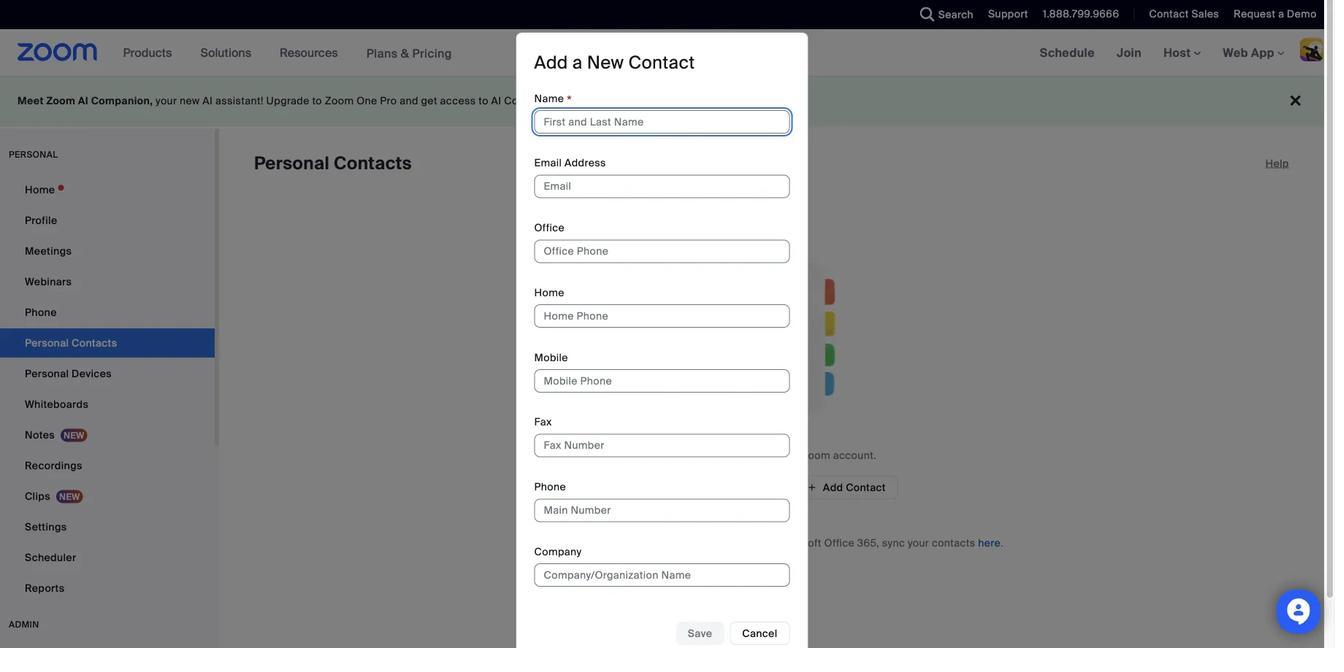 Task type: vqa. For each thing, say whether or not it's contained in the screenshot.
WEB APP dropdown button at the top of the page
no



Task type: describe. For each thing, give the bounding box(es) containing it.
meetings navigation
[[1029, 29, 1336, 77]]

new
[[180, 94, 200, 108]]

for
[[540, 537, 556, 550]]

assistant!
[[216, 94, 264, 108]]

your for to
[[778, 449, 799, 463]]

settings
[[25, 521, 67, 534]]

schedule link
[[1029, 29, 1106, 76]]

Fax text field
[[535, 434, 790, 458]]

email
[[535, 156, 562, 170]]

access
[[440, 94, 476, 108]]

personal
[[9, 149, 58, 160]]

get
[[421, 94, 438, 108]]

recordings link
[[0, 452, 215, 481]]

product information navigation
[[112, 29, 463, 77]]

join link
[[1106, 29, 1153, 76]]

request a demo
[[1235, 7, 1318, 21]]

.
[[1001, 537, 1004, 550]]

2 vertical spatial your
[[908, 537, 930, 550]]

webinars link
[[0, 267, 215, 297]]

new
[[587, 51, 624, 74]]

meet zoom ai companion, your new ai assistant! upgrade to zoom one pro and get access to ai companion at no additional cost. upgrade today
[[18, 94, 748, 108]]

&
[[401, 45, 409, 61]]

sales
[[1192, 7, 1220, 21]]

0 vertical spatial contact
[[1150, 7, 1190, 21]]

mobile
[[535, 351, 568, 365]]

1 horizontal spatial zoom
[[325, 94, 354, 108]]

Office Phone text field
[[535, 240, 790, 263]]

1 microsoft from the left
[[648, 537, 696, 550]]

phone link
[[0, 298, 215, 327]]

join
[[1117, 45, 1142, 60]]

Email Address text field
[[535, 175, 790, 198]]

2 horizontal spatial zoom
[[802, 449, 831, 463]]

1 upgrade from the left
[[266, 94, 310, 108]]

plans & pricing
[[367, 45, 452, 61]]

no
[[667, 449, 682, 463]]

home inside add a new contact dialog
[[535, 286, 565, 300]]

personal for personal contacts
[[254, 152, 330, 175]]

recordings
[[25, 459, 82, 473]]

name
[[535, 92, 564, 105]]

companion,
[[91, 94, 153, 108]]

2 ai from the left
[[203, 94, 213, 108]]

pro
[[380, 94, 397, 108]]

Home text field
[[535, 305, 790, 328]]

and inside meet zoom ai companion, footer
[[400, 94, 419, 108]]

scheduler link
[[0, 544, 215, 573]]

clips link
[[0, 482, 215, 512]]

whiteboards link
[[0, 390, 215, 419]]

name *
[[535, 92, 572, 109]]

fax
[[535, 416, 552, 429]]

cancel
[[743, 627, 778, 641]]

1 ai from the left
[[78, 94, 88, 108]]

reports link
[[0, 574, 215, 604]]

here
[[979, 537, 1001, 550]]

contact inside dialog
[[629, 51, 695, 74]]

demo
[[1288, 7, 1318, 21]]

scheduler
[[25, 551, 76, 565]]

no contacts added to your zoom account.
[[667, 449, 877, 463]]

plans
[[367, 45, 398, 61]]

personal devices link
[[0, 360, 215, 389]]

banner containing schedule
[[0, 29, 1336, 77]]

notes link
[[0, 421, 215, 450]]

at
[[565, 94, 575, 108]]

contact sales link up join
[[1139, 0, 1224, 29]]

here link
[[979, 537, 1001, 550]]

phone inside add a new contact dialog
[[535, 481, 566, 494]]

exchange,
[[698, 537, 750, 550]]

your for companion,
[[156, 94, 177, 108]]

notes
[[25, 429, 55, 442]]

First and Last Name text field
[[535, 110, 790, 134]]

meetings link
[[0, 237, 215, 266]]

add contact button
[[795, 476, 899, 500]]

add a new contact dialog
[[516, 32, 809, 649]]

save
[[688, 627, 713, 641]]

sync
[[883, 537, 906, 550]]

contacts
[[334, 152, 412, 175]]



Task type: locate. For each thing, give the bounding box(es) containing it.
0 vertical spatial add
[[535, 51, 568, 74]]

request a demo link
[[1224, 0, 1336, 29], [1235, 7, 1318, 21]]

1 horizontal spatial office
[[825, 537, 855, 550]]

1 horizontal spatial microsoft
[[775, 537, 822, 550]]

ai left companion
[[492, 94, 502, 108]]

reports
[[25, 582, 65, 596]]

cost.
[[645, 94, 669, 108]]

save button
[[677, 623, 724, 646]]

office down email
[[535, 221, 565, 235]]

office inside add a new contact dialog
[[535, 221, 565, 235]]

1 vertical spatial your
[[778, 449, 799, 463]]

0 horizontal spatial and
[[400, 94, 419, 108]]

0 horizontal spatial microsoft
[[648, 537, 696, 550]]

email address
[[535, 156, 606, 170]]

personal
[[254, 152, 330, 175], [25, 367, 69, 381]]

plans & pricing link
[[367, 45, 452, 61], [367, 45, 452, 61]]

phone
[[25, 306, 57, 319], [535, 481, 566, 494]]

banner
[[0, 29, 1336, 77]]

0 horizontal spatial office
[[535, 221, 565, 235]]

0 horizontal spatial upgrade
[[266, 94, 310, 108]]

365,
[[858, 537, 880, 550]]

personal contacts
[[254, 152, 412, 175]]

for google calendar, microsoft exchange, and microsoft office 365, sync your contacts here .
[[540, 537, 1004, 550]]

1 horizontal spatial to
[[479, 94, 489, 108]]

your inside meet zoom ai companion, footer
[[156, 94, 177, 108]]

contacts left here link
[[932, 537, 976, 550]]

0 horizontal spatial personal
[[25, 367, 69, 381]]

and left get
[[400, 94, 419, 108]]

devices
[[72, 367, 112, 381]]

one
[[357, 94, 378, 108]]

add right add icon on the bottom right of page
[[823, 481, 844, 495]]

profile link
[[0, 206, 215, 235]]

meet
[[18, 94, 44, 108]]

0 horizontal spatial phone
[[25, 306, 57, 319]]

upgrade today link
[[672, 94, 748, 108]]

contacts right no
[[684, 449, 728, 463]]

0 horizontal spatial contacts
[[684, 449, 728, 463]]

additional
[[593, 94, 642, 108]]

home link
[[0, 175, 215, 205]]

Mobile text field
[[535, 370, 790, 393]]

1 horizontal spatial contact
[[846, 481, 886, 495]]

microsoft down add icon on the bottom right of page
[[775, 537, 822, 550]]

1 vertical spatial add
[[823, 481, 844, 495]]

contact
[[1150, 7, 1190, 21], [629, 51, 695, 74], [846, 481, 886, 495]]

a inside add a new contact dialog
[[573, 51, 583, 74]]

address
[[565, 156, 606, 170]]

upgrade right cost.
[[672, 94, 716, 108]]

added
[[731, 449, 762, 463]]

add
[[535, 51, 568, 74], [823, 481, 844, 495]]

add inside button
[[823, 481, 844, 495]]

support link
[[978, 0, 1032, 29], [989, 7, 1029, 21]]

0 horizontal spatial home
[[25, 183, 55, 197]]

google
[[559, 537, 596, 550]]

1 vertical spatial and
[[753, 537, 772, 550]]

and
[[400, 94, 419, 108], [753, 537, 772, 550]]

1 horizontal spatial personal
[[254, 152, 330, 175]]

1 horizontal spatial your
[[778, 449, 799, 463]]

2 horizontal spatial contact
[[1150, 7, 1190, 21]]

1 horizontal spatial upgrade
[[672, 94, 716, 108]]

Company text field
[[535, 564, 790, 588]]

1 vertical spatial office
[[825, 537, 855, 550]]

contact left sales at the top
[[1150, 7, 1190, 21]]

2 horizontal spatial your
[[908, 537, 930, 550]]

0 vertical spatial home
[[25, 183, 55, 197]]

microsoft up company text box on the bottom of page
[[648, 537, 696, 550]]

upgrade
[[266, 94, 310, 108], [672, 94, 716, 108]]

clips
[[25, 490, 50, 503]]

contacts
[[684, 449, 728, 463], [932, 537, 976, 550]]

phone down webinars
[[25, 306, 57, 319]]

help
[[1266, 157, 1290, 170]]

2 horizontal spatial to
[[765, 449, 775, 463]]

calendar,
[[598, 537, 646, 550]]

company
[[535, 546, 582, 559]]

a for add
[[573, 51, 583, 74]]

a for request
[[1279, 7, 1285, 21]]

to right added
[[765, 449, 775, 463]]

upgrade down the product information navigation
[[266, 94, 310, 108]]

microsoft
[[648, 537, 696, 550], [775, 537, 822, 550]]

1.888.799.9666
[[1043, 7, 1120, 21]]

meetings
[[25, 244, 72, 258]]

companion
[[504, 94, 562, 108]]

1 horizontal spatial add
[[823, 481, 844, 495]]

admin
[[9, 620, 39, 631]]

home
[[25, 183, 55, 197], [535, 286, 565, 300]]

personal inside menu
[[25, 367, 69, 381]]

meet zoom ai companion, footer
[[0, 76, 1325, 126]]

0 vertical spatial office
[[535, 221, 565, 235]]

whiteboards
[[25, 398, 89, 411]]

1 horizontal spatial ai
[[203, 94, 213, 108]]

add image
[[807, 482, 818, 495]]

1 horizontal spatial and
[[753, 537, 772, 550]]

1 vertical spatial home
[[535, 286, 565, 300]]

0 horizontal spatial your
[[156, 94, 177, 108]]

add for add a new contact
[[535, 51, 568, 74]]

personal for personal devices
[[25, 367, 69, 381]]

0 vertical spatial and
[[400, 94, 419, 108]]

*
[[567, 92, 572, 109]]

personal menu menu
[[0, 175, 215, 605]]

pricing
[[412, 45, 452, 61]]

profile
[[25, 214, 57, 227]]

ai right new
[[203, 94, 213, 108]]

webinars
[[25, 275, 72, 289]]

add up name
[[535, 51, 568, 74]]

1 horizontal spatial phone
[[535, 481, 566, 494]]

zoom
[[46, 94, 75, 108], [325, 94, 354, 108], [802, 449, 831, 463]]

1 horizontal spatial home
[[535, 286, 565, 300]]

0 vertical spatial contacts
[[684, 449, 728, 463]]

schedule
[[1040, 45, 1095, 60]]

0 vertical spatial your
[[156, 94, 177, 108]]

2 microsoft from the left
[[775, 537, 822, 550]]

account.
[[834, 449, 877, 463]]

contact sales
[[1150, 7, 1220, 21]]

your right the sync
[[908, 537, 930, 550]]

home up mobile
[[535, 286, 565, 300]]

1 vertical spatial contacts
[[932, 537, 976, 550]]

add contact
[[823, 481, 886, 495]]

contact sales link up the meetings navigation
[[1150, 7, 1220, 21]]

0 horizontal spatial ai
[[78, 94, 88, 108]]

today
[[719, 94, 748, 108]]

settings link
[[0, 513, 215, 542]]

add a new contact
[[535, 51, 695, 74]]

cancel button
[[730, 623, 790, 646]]

0 horizontal spatial contact
[[629, 51, 695, 74]]

a
[[1279, 7, 1285, 21], [573, 51, 583, 74]]

a left new
[[573, 51, 583, 74]]

to right access
[[479, 94, 489, 108]]

3 ai from the left
[[492, 94, 502, 108]]

1 vertical spatial a
[[573, 51, 583, 74]]

0 horizontal spatial zoom
[[46, 94, 75, 108]]

1 horizontal spatial contacts
[[932, 537, 976, 550]]

contact inside button
[[846, 481, 886, 495]]

phone inside personal menu menu
[[25, 306, 57, 319]]

contact down account.
[[846, 481, 886, 495]]

to left one
[[312, 94, 322, 108]]

1 horizontal spatial a
[[1279, 7, 1285, 21]]

request
[[1235, 7, 1276, 21]]

office
[[535, 221, 565, 235], [825, 537, 855, 550]]

1 vertical spatial contact
[[629, 51, 695, 74]]

add for add contact
[[823, 481, 844, 495]]

phone up for
[[535, 481, 566, 494]]

0 horizontal spatial add
[[535, 51, 568, 74]]

1 vertical spatial phone
[[535, 481, 566, 494]]

0 vertical spatial personal
[[254, 152, 330, 175]]

0 vertical spatial phone
[[25, 306, 57, 319]]

personal devices
[[25, 367, 112, 381]]

zoom up add icon on the bottom right of page
[[802, 449, 831, 463]]

home up profile
[[25, 183, 55, 197]]

1 vertical spatial personal
[[25, 367, 69, 381]]

0 vertical spatial a
[[1279, 7, 1285, 21]]

ai
[[78, 94, 88, 108], [203, 94, 213, 108], [492, 94, 502, 108]]

zoom right meet
[[46, 94, 75, 108]]

home inside personal menu menu
[[25, 183, 55, 197]]

2 upgrade from the left
[[672, 94, 716, 108]]

add inside dialog
[[535, 51, 568, 74]]

zoom left one
[[325, 94, 354, 108]]

office left 365,
[[825, 537, 855, 550]]

zoom logo image
[[18, 43, 98, 61]]

a left demo
[[1279, 7, 1285, 21]]

ai left companion,
[[78, 94, 88, 108]]

Phone text field
[[535, 499, 790, 523]]

2 horizontal spatial ai
[[492, 94, 502, 108]]

contact up meet zoom ai companion, footer
[[629, 51, 695, 74]]

help link
[[1266, 152, 1290, 175]]

and right exchange,
[[753, 537, 772, 550]]

your left new
[[156, 94, 177, 108]]

0 horizontal spatial a
[[573, 51, 583, 74]]

no
[[577, 94, 590, 108]]

your right added
[[778, 449, 799, 463]]

to
[[312, 94, 322, 108], [479, 94, 489, 108], [765, 449, 775, 463]]

support
[[989, 7, 1029, 21]]

your
[[156, 94, 177, 108], [778, 449, 799, 463], [908, 537, 930, 550]]

2 vertical spatial contact
[[846, 481, 886, 495]]

0 horizontal spatial to
[[312, 94, 322, 108]]



